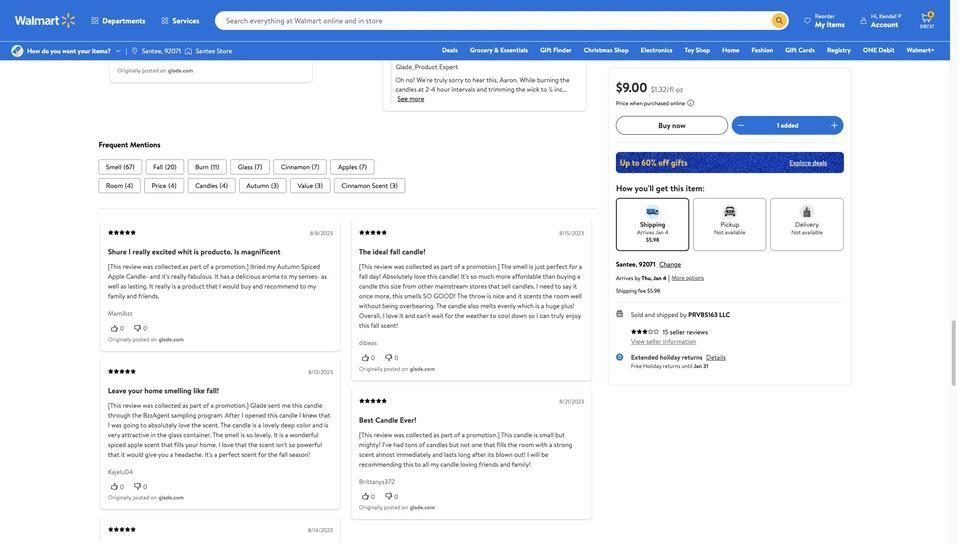 Task type: describe. For each thing, give the bounding box(es) containing it.
love down sampling
[[178, 420, 190, 430]]

1 horizontal spatial fills
[[282, 5, 292, 14]]

0 horizontal spatial with
[[134, 15, 146, 24]]

reorder
[[816, 12, 836, 20]]

2 horizontal spatial will
[[531, 450, 540, 459]]

7
[[493, 15, 496, 24]]

1 vertical spatial family!
[[512, 460, 531, 469]]

now
[[673, 120, 686, 130]]

available for pickup
[[726, 228, 746, 236]]

as inside [this review was collected as part of a promotion.] the smell is just perfect for a fall day! absolutely love this candle! it's so much more affordable than buying a candle this size from other mainstream stores that sell candles. i need to say it once more, this smells so good! the throw is nice and it scents the room well without being overbearing. the candle also melts evenly which is a huge plus! overall, i love it and can't wait for the weather to cool down so i can truly enjoy this fall scent!
[[434, 262, 439, 272]]

0 vertical spatial it
[[214, 272, 219, 281]]

you inside [this review was collected as part of a promotion.] glade sent me this candle through the bzzagent sampling program. after i opened this candle i knew that i was going to absolutely love the scent. the candle is a lovely deep color and is very attractive in the glass container. the smell is so lovely. it is a wonderful spiced apple scent that fills your home. i love that the scent isn't so powerful that it would give you a headache. it's a perfect scent for the fall season!
[[158, 450, 168, 459]]

0 vertical spatial almost
[[189, 15, 208, 24]]

list item containing burn
[[188, 160, 227, 175]]

how for how do you want your items?
[[27, 46, 40, 56]]

1 vertical spatial one
[[472, 440, 482, 449]]

[this for candle!
[[359, 262, 372, 272]]

items
[[827, 19, 846, 29]]

$1.32/fl
[[652, 84, 675, 94]]

2 vertical spatial long
[[458, 450, 471, 459]]

very
[[108, 430, 120, 440]]

15 seller reviews
[[663, 327, 708, 337]]

[this for smelling
[[108, 401, 121, 410]]

grocery & essentials link
[[466, 45, 533, 55]]

1 vertical spatial strong
[[554, 440, 572, 449]]

0 vertical spatial out!
[[144, 24, 155, 34]]

1 vertical spatial burned
[[391, 5, 411, 14]]

so left lovely.
[[246, 430, 253, 440]]

services button
[[153, 9, 207, 32]]

view
[[631, 337, 645, 346]]

list item containing smell
[[98, 160, 142, 175]]

list containing room
[[98, 179, 597, 193]]

autumn (3)
[[247, 181, 279, 191]]

list item containing apples
[[331, 160, 374, 175]]

would inside [this review was collected as part of a promotion.] itried my autumn spiced apple candle- and it's really fabulous. it has a delicious aroma to my senses- as well as lasting. it really is a product that i would buy and recommend to my family and friends.
[[222, 282, 239, 291]]

4 inside glade_product expert oh no! we're truly sorry to hear this, aaron. while burning the candles at 2-4 hour intervals and trimming the wick to ¼ inc... see more
[[431, 85, 435, 94]]

weather
[[466, 311, 489, 321]]

(67)
[[123, 163, 134, 172]]

will inside candle burned out fast and smell did not last long at all.  literally burned (melted) straight through the center of the candle and scent lasted about 3 days out of the 7 that i've had the actual candle.     i will never waste my money on glade candles again.
[[416, 24, 425, 34]]

it's inside [this review was collected as part of a promotion.] glade sent me this candle through the bzzagent sampling program. after i opened this candle i knew that i was going to absolutely love the scent. the candle is a lovely deep color and is very attractive in the glass container. the smell is so lovely. it is a wonderful spiced apple scent that fills your home. i love that the scent isn't so powerful that it would give you a headache. it's a perfect scent for the fall season!
[[204, 450, 213, 459]]

review for excited
[[123, 262, 141, 272]]

cards
[[799, 45, 815, 55]]

dibeas
[[359, 338, 377, 348]]

this down 'ever!'
[[403, 460, 414, 469]]

fall down overall, at the left bottom
[[371, 321, 379, 331]]

as inside [this review was collected as part of a promotion.] glade sent me this candle through the bzzagent sampling program. after i opened this candle i knew that i was going to absolutely love the scent. the candle is a lovely deep color and is very attractive in the glass container. the smell is so lovely. it is a wonderful spiced apple scent that fills your home. i love that the scent isn't so powerful that it would give you a headache. it's a perfect scent for the fall season!
[[182, 401, 188, 410]]

from
[[403, 282, 416, 291]]

the ideal fall candle!
[[359, 247, 426, 257]]

list item containing value
[[290, 179, 330, 193]]

0 vertical spatial recommending
[[180, 24, 222, 34]]

1 horizontal spatial really
[[155, 282, 170, 291]]

92071 for santee, 92071 change
[[639, 260, 656, 269]]

long inside candle burned out fast and smell did not last long at all.  literally burned (melted) straight through the center of the candle and scent lasted about 3 days out of the 7 that i've had the actual candle.     i will never waste my money on glade candles again.
[[517, 0, 529, 4]]

santee, for santee, 92071
[[142, 46, 163, 56]]

1 vertical spatial mighty!
[[359, 440, 381, 449]]

jan inside the shipping arrives jan 4 $5.98
[[656, 228, 664, 236]]

4 inside the shipping arrives jan 4 $5.98
[[665, 228, 669, 236]]

0 horizontal spatial this
[[259, 0, 270, 4]]

change
[[660, 260, 682, 269]]

0 horizontal spatial family!
[[150, 34, 169, 44]]

list item containing cinnamon scent
[[334, 179, 405, 193]]

overbearing.
[[400, 302, 435, 311]]

glade inside [this review was collected as part of a promotion.] glade sent me this candle through the bzzagent sampling program. after i opened this candle i knew that i was going to absolutely love the scent. the candle is a lovely deep color and is very attractive in the glass container. the smell is so lovely. it is a wonderful spiced apple scent that fills your home. i love that the scent isn't so powerful that it would give you a headache. it's a perfect scent for the fall season!
[[250, 401, 267, 410]]

[this review was collected as part of a promotion.] the smell is just perfect for a fall day! absolutely love this candle! it's so much more affordable than buying a candle this size from other mainstream stores that sell candles. i need to say it once more, this smells so good! the throw is nice and it scents the room well without being overbearing. the candle also melts evenly which is a huge plus! overall, i love it and can't wait for the weather to cool down so i can truly enjoy this fall scent!
[[359, 262, 582, 331]]

0 horizontal spatial really
[[132, 247, 150, 257]]

0 horizontal spatial strong
[[152, 15, 171, 24]]

scent
[[372, 181, 388, 191]]

burn (11)
[[195, 163, 219, 172]]

can't
[[417, 311, 430, 321]]

aaron.
[[500, 75, 518, 85]]

apple
[[108, 272, 124, 281]]

the down after
[[220, 420, 231, 430]]

was for leave your home smelling like fall!
[[143, 401, 153, 410]]

candles inside candle burned out fast and smell did not last long at all.  literally burned (melted) straight through the center of the candle and scent lasted about 3 days out of the 7 that i've had the actual candle.     i will never waste my money on glade candles again.
[[519, 24, 540, 34]]

0 vertical spatial be
[[171, 24, 178, 34]]

through inside candle burned out fast and smell did not last long at all.  literally burned (melted) straight through the center of the candle and scent lasted about 3 days out of the 7 that i've had the actual candle.     i will never waste my money on glade candles again.
[[462, 5, 484, 14]]

8/14/2023
[[308, 526, 333, 534]]

1 horizontal spatial for
[[445, 311, 453, 321]]

0 horizontal spatial lasts
[[257, 15, 270, 24]]

0 horizontal spatial will
[[160, 24, 169, 34]]

is inside [this review was collected as part of a promotion.] itried my autumn spiced apple candle- and it's really fabulous. it has a delicious aroma to my senses- as well as lasting. it really is a product that i would buy and recommend to my family and friends.
[[172, 282, 176, 291]]

want
[[62, 46, 76, 56]]

1 horizontal spatial friends
[[479, 460, 499, 469]]

collected for candle!
[[406, 262, 432, 272]]

how you'll get this item:
[[616, 182, 705, 194]]

options
[[686, 274, 705, 282]]

8/13/2023
[[308, 368, 333, 376]]

it down candles.
[[518, 292, 522, 301]]

promotion.] for shure i really excited whit is producto. is magnificent
[[215, 262, 249, 272]]

$5.98 inside the shipping arrives jan 4 $5.98
[[647, 236, 660, 244]]

1 horizontal spatial this
[[501, 430, 512, 440]]

1 horizontal spatial returns
[[682, 353, 703, 362]]

that inside [this review was collected as part of a promotion.] the smell is just perfect for a fall day! absolutely love this candle! it's so much more affordable than buying a candle this size from other mainstream stores that sell candles. i need to say it once more, this smells so good! the throw is nice and it scents the room well without being overbearing. the candle also melts evenly which is a huge plus! overall, i love it and can't wait for the weather to cool down so i can truly enjoy this fall scent!
[[488, 282, 500, 291]]

 image for santee store
[[185, 46, 192, 56]]

0 horizontal spatial blown
[[125, 24, 142, 34]]

whit
[[178, 247, 192, 257]]

melts
[[481, 302, 496, 311]]

seller for 15
[[670, 327, 686, 337]]

not for pickup
[[715, 228, 724, 236]]

this up "other"
[[427, 272, 437, 281]]

deep
[[281, 420, 295, 430]]

and inside [this review was collected as part of a promotion.] glade sent me this candle through the bzzagent sampling program. after i opened this candle i knew that i was going to absolutely love the scent. the candle is a lovely deep color and is very attractive in the glass container. the smell is so lovely. it is a wonderful spiced apple scent that fills your home. i love that the scent isn't so powerful that it would give you a headache. it's a perfect scent for the fall season!
[[312, 420, 323, 430]]

1 horizontal spatial blown
[[496, 450, 513, 459]]

list item containing cinnamon
[[273, 160, 327, 175]]

search icon image
[[776, 17, 784, 24]]

6 $187.37
[[921, 10, 935, 29]]

toy shop
[[685, 45, 711, 55]]

without
[[359, 302, 381, 311]]

price for price when purchased online
[[616, 99, 629, 107]]

1 horizontal spatial small
[[540, 430, 554, 440]]

1 horizontal spatial by
[[681, 310, 687, 319]]

aaron
[[391, 42, 408, 51]]

pickup not available
[[715, 220, 746, 236]]

originally posted on glade.com for excited
[[108, 335, 184, 343]]

0 horizontal spatial brittanys372
[[117, 52, 153, 61]]

at inside candle burned out fast and smell did not last long at all.  literally burned (melted) straight through the center of the candle and scent lasted about 3 days out of the 7 that i've had the actual candle.     i will never waste my money on glade candles again.
[[531, 0, 536, 4]]

review up departments
[[132, 0, 150, 4]]

2 vertical spatial room
[[519, 440, 534, 449]]

candle-
[[126, 272, 148, 281]]

the left "ideal"
[[359, 247, 371, 257]]

more
[[672, 274, 685, 282]]

0 vertical spatial its
[[117, 24, 124, 34]]

the down good!
[[436, 302, 446, 311]]

walmart+
[[907, 45, 935, 55]]

delivery not available
[[792, 220, 823, 236]]

this up store
[[224, 24, 234, 34]]

price for price (4)
[[152, 181, 166, 191]]

on inside candle burned out fast and smell did not last long at all.  literally burned (melted) straight through the center of the candle and scent lasted about 3 days out of the 7 that i've had the actual candle.     i will never waste my money on glade candles again.
[[492, 24, 500, 34]]

sold and shipped by prvbs163 llc
[[631, 310, 731, 319]]

0 horizontal spatial out
[[433, 0, 442, 4]]

92071 for santee, 92071
[[165, 46, 181, 56]]

jan inside extended holiday returns details free holiday returns until jan 31
[[694, 362, 703, 370]]

evenly
[[498, 302, 516, 311]]

day!
[[369, 272, 381, 281]]

1 horizontal spatial loving
[[461, 460, 478, 469]]

deals
[[442, 45, 458, 55]]

best candle ever!
[[359, 415, 417, 425]]

items?
[[92, 46, 111, 56]]

1 horizontal spatial with
[[536, 440, 548, 449]]

throw
[[469, 292, 486, 301]]

headache.
[[175, 450, 203, 459]]

0 horizontal spatial |
[[126, 46, 127, 56]]

Walmart Site-Wide search field
[[215, 11, 789, 30]]

posted for candle!
[[384, 365, 400, 373]]

1 horizontal spatial out!
[[514, 450, 526, 459]]

extended holiday returns details free holiday returns until jan 31
[[631, 353, 726, 370]]

1 vertical spatial $5.98
[[648, 287, 661, 295]]

cinnamon for cinnamon scent
[[341, 181, 370, 191]]

0 horizontal spatial [this review was collected as part of a promotion.] this candle is small but mighty! i've had tons of candles but not one that fills the room with a strong scent almost immediately and lasts long after its blown out! i will be recommending this to all my candle loving friends and family!
[[117, 0, 302, 44]]

collected for excited
[[155, 262, 181, 272]]

debit
[[879, 45, 895, 55]]

0 horizontal spatial loving
[[281, 24, 298, 34]]

1 horizontal spatial lasts
[[444, 450, 457, 459]]

room
[[106, 181, 123, 191]]

1 horizontal spatial out
[[463, 15, 473, 24]]

grocery & essentials
[[470, 45, 528, 55]]

that inside candle burned out fast and smell did not last long at all.  literally burned (melted) straight through the center of the candle and scent lasted about 3 days out of the 7 that i've had the actual candle.     i will never waste my money on glade candles again.
[[498, 15, 509, 24]]

4 inside arrives by thu, jan 4 | more options
[[663, 274, 667, 282]]

senses-
[[299, 272, 320, 281]]

through inside [this review was collected as part of a promotion.] glade sent me this candle through the bzzagent sampling program. after i opened this candle i knew that i was going to absolutely love the scent. the candle is a lovely deep color and is very attractive in the glass container. the smell is so lovely. it is a wonderful spiced apple scent that fills your home. i love that the scent isn't so powerful that it would give you a headache. it's a perfect scent for the fall season!
[[108, 411, 130, 420]]

waste
[[444, 24, 460, 34]]

0 horizontal spatial candle!
[[402, 247, 426, 257]]

0 horizontal spatial you
[[51, 46, 61, 56]]

that inside [this review was collected as part of a promotion.] itried my autumn spiced apple candle- and it's really fabulous. it has a delicious aroma to my senses- as well as lasting. it really is a product that i would buy and recommend to my family and friends.
[[206, 282, 218, 291]]

how for how you'll get this item:
[[616, 182, 633, 194]]

was up very in the left of the page
[[111, 420, 121, 430]]

price (4)
[[152, 181, 176, 191]]

apples
[[338, 163, 357, 172]]

glade inside candle burned out fast and smell did not last long at all.  literally burned (melted) straight through the center of the candle and scent lasted about 3 days out of the 7 that i've had the actual candle.     i will never waste my money on glade candles again.
[[501, 24, 518, 34]]

3.0667 stars out of 5, based on 15 seller reviews element
[[631, 329, 659, 334]]

fast
[[444, 0, 454, 4]]

down
[[512, 311, 527, 321]]

collected for smelling
[[155, 401, 181, 410]]

this up more,
[[379, 282, 389, 291]]

legal information image
[[687, 99, 695, 107]]

review for smelling
[[123, 401, 141, 410]]

it inside [this review was collected as part of a promotion.] glade sent me this candle through the bzzagent sampling program. after i opened this candle i knew that i was going to absolutely love the scent. the candle is a lovely deep color and is very attractive in the glass container. the smell is so lovely. it is a wonderful spiced apple scent that fills your home. i love that the scent isn't so powerful that it would give you a headache. it's a perfect scent for the fall season!
[[121, 450, 125, 459]]

1 vertical spatial |
[[669, 273, 670, 283]]

in
[[151, 430, 156, 440]]

shop for christmas shop
[[615, 45, 629, 55]]

1 vertical spatial recommending
[[359, 460, 402, 469]]

0 vertical spatial burned
[[411, 0, 431, 4]]

ideal
[[373, 247, 388, 257]]

producto.
[[201, 247, 232, 257]]

fall left day!
[[359, 272, 368, 281]]

1 vertical spatial be
[[542, 450, 549, 459]]

candles (4)
[[195, 181, 228, 191]]

0 horizontal spatial it
[[149, 282, 153, 291]]

gift for gift finder
[[541, 45, 552, 55]]

lovely.
[[254, 430, 272, 440]]

1 vertical spatial your
[[128, 385, 142, 396]]

0 vertical spatial all
[[243, 24, 249, 34]]

2 vertical spatial i've
[[382, 440, 392, 449]]

collected up "services" dropdown button
[[164, 0, 190, 4]]

1 horizontal spatial [this review was collected as part of a promotion.] this candle is small but mighty! i've had tons of candles but not one that fills the room with a strong scent almost immediately and lasts long after its blown out! i will be recommending this to all my candle loving friends and family!
[[359, 430, 572, 469]]

1 vertical spatial its
[[488, 450, 494, 459]]

the up sell
[[501, 262, 512, 272]]

at inside glade_product expert oh no! we're truly sorry to hear this, aaron. while burning the candles at 2-4 hour intervals and trimming the wick to ¼ inc... see more
[[418, 85, 424, 94]]

&
[[495, 45, 499, 55]]

wait
[[432, 311, 444, 321]]

8/21/2023
[[560, 398, 584, 406]]

trimming
[[489, 85, 515, 94]]

it right 'say'
[[573, 282, 577, 291]]

2 horizontal spatial really
[[171, 272, 186, 281]]

1 vertical spatial all
[[423, 460, 429, 469]]

well inside [this review was collected as part of a promotion.] the smell is just perfect for a fall day! absolutely love this candle! it's so much more affordable than buying a candle this size from other mainstream stores that sell candles. i need to say it once more, this smells so good! the throw is nice and it scents the room well without being overbearing. the candle also melts evenly which is a huge plus! overall, i love it and can't wait for the weather to cool down so i can truly enjoy this fall scent!
[[571, 292, 582, 301]]

collected down 'ever!'
[[406, 430, 432, 440]]

originally posted on glade.com for smelling
[[108, 494, 184, 502]]

was for the ideal fall candle!
[[394, 262, 404, 272]]

store
[[217, 46, 232, 56]]

0 horizontal spatial tons
[[190, 5, 202, 14]]

0 horizontal spatial returns
[[663, 362, 681, 370]]

1 vertical spatial brittanys372
[[359, 477, 395, 486]]

0 vertical spatial i've
[[167, 5, 177, 14]]

llc
[[720, 310, 731, 319]]

2 vertical spatial not
[[460, 440, 470, 449]]

home
[[144, 385, 163, 396]]

stores
[[470, 282, 487, 291]]

spiced
[[301, 262, 320, 272]]

1
[[778, 121, 780, 130]]

hi, kendall p account
[[872, 12, 902, 29]]

intent image for shipping image
[[646, 204, 661, 219]]

shipping for shipping fee $5.98
[[616, 287, 637, 295]]

1 vertical spatial long
[[271, 15, 284, 24]]

list item containing glass
[[230, 160, 270, 175]]

walmart image
[[15, 13, 76, 28]]

0 vertical spatial had
[[178, 5, 189, 14]]

registry
[[828, 45, 852, 55]]

explore deals
[[790, 158, 828, 167]]

promotion.] for leave your home smelling like fall!
[[215, 401, 249, 410]]

container.
[[183, 430, 211, 440]]

buying
[[557, 272, 576, 281]]

love down being
[[386, 311, 398, 321]]

more,
[[375, 292, 391, 301]]

1 horizontal spatial immediately
[[396, 450, 431, 459]]

you'll
[[635, 182, 654, 194]]

holiday
[[644, 362, 662, 370]]

smell inside [this review was collected as part of a promotion.] the smell is just perfect for a fall day! absolutely love this candle! it's so much more affordable than buying a candle this size from other mainstream stores that sell candles. i need to say it once more, this smells so good! the throw is nice and it scents the room well without being overbearing. the candle also melts evenly which is a huge plus! overall, i love it and can't wait for the weather to cool down so i can truly enjoy this fall scent!
[[513, 262, 528, 272]]

burning
[[537, 75, 559, 85]]

so right isn't
[[289, 440, 295, 449]]

1 horizontal spatial tons
[[405, 440, 417, 449]]

center
[[497, 5, 515, 14]]

recommend
[[264, 282, 298, 291]]

the down mainstream
[[457, 292, 468, 301]]



Task type: vqa. For each thing, say whether or not it's contained in the screenshot.


Task type: locate. For each thing, give the bounding box(es) containing it.
gift for gift cards
[[786, 45, 797, 55]]

can
[[540, 311, 550, 321]]

originally for excited
[[108, 335, 131, 343]]

0 horizontal spatial long
[[271, 15, 284, 24]]

the down scent.
[[213, 430, 223, 440]]

[this up the apple in the bottom left of the page
[[108, 262, 121, 272]]

part inside [this review was collected as part of a promotion.] itried my autumn spiced apple candle- and it's really fabulous. it has a delicious aroma to my senses- as well as lasting. it really is a product that i would buy and recommend to my family and friends.
[[190, 262, 201, 272]]

1 horizontal spatial it's
[[461, 272, 469, 281]]

by left thu,
[[635, 274, 641, 282]]

candles inside glade_product expert oh no! we're truly sorry to hear this, aaron. while burning the candles at 2-4 hour intervals and trimming the wick to ¼ inc... see more
[[396, 85, 417, 94]]

list containing smell
[[98, 160, 597, 175]]

arrives down intent image for shipping at the top of page
[[638, 228, 655, 236]]

1 horizontal spatial its
[[488, 450, 494, 459]]

cinnamon up value
[[281, 163, 310, 172]]

scent inside candle burned out fast and smell did not last long at all.  literally burned (melted) straight through the center of the candle and scent lasted about 3 days out of the 7 that i've had the actual candle.     i will never waste my money on glade candles again.
[[391, 15, 406, 24]]

shop for toy shop
[[696, 45, 711, 55]]

3 (4) from the left
[[219, 181, 228, 191]]

prvbs163
[[689, 310, 718, 319]]

2 not from the left
[[792, 228, 801, 236]]

its
[[117, 24, 124, 34], [488, 450, 494, 459]]

aroma
[[262, 272, 280, 281]]

was up "services" dropdown button
[[152, 0, 162, 4]]

good!
[[434, 292, 456, 301]]

santee, 92071 change
[[616, 260, 682, 269]]

fall inside [this review was collected as part of a promotion.] glade sent me this candle through the bzzagent sampling program. after i opened this candle i knew that i was going to absolutely love the scent. the candle is a lovely deep color and is very attractive in the glass container. the smell is so lovely. it is a wonderful spiced apple scent that fills your home. i love that the scent isn't so powerful that it would give you a headache. it's a perfect scent for the fall season!
[[279, 450, 288, 459]]

opened
[[245, 411, 266, 420]]

you
[[51, 46, 61, 56], [158, 450, 168, 459]]

1 horizontal spatial seller
[[670, 327, 686, 337]]

1 horizontal spatial mighty!
[[359, 440, 381, 449]]

on for shure i really excited whit is producto. is magnificent
[[151, 335, 157, 343]]

fashion
[[752, 45, 774, 55]]

up to sixty percent off deals. shop now. image
[[616, 152, 844, 173]]

this right get
[[671, 182, 684, 194]]

almost up santee
[[189, 15, 208, 24]]

of inside [this review was collected as part of a promotion.] glade sent me this candle through the bzzagent sampling program. after i opened this candle i knew that i was going to absolutely love the scent. the candle is a lovely deep color and is very attractive in the glass container. the smell is so lovely. it is a wonderful spiced apple scent that fills your home. i love that the scent isn't so powerful that it would give you a headache. it's a perfect scent for the fall season!
[[203, 401, 209, 410]]

had inside candle burned out fast and smell did not last long at all.  literally burned (melted) straight through the center of the candle and scent lasted about 3 days out of the 7 that i've had the actual candle.     i will never waste my money on glade candles again.
[[522, 15, 532, 24]]

4 up the "change" button
[[665, 228, 669, 236]]

magnificent
[[241, 247, 280, 257]]

(3) left value
[[271, 181, 279, 191]]

1 vertical spatial truly
[[551, 311, 564, 321]]

0
[[120, 325, 124, 332], [143, 325, 147, 332], [371, 354, 375, 362], [395, 354, 398, 362], [120, 483, 124, 491], [143, 483, 147, 491], [371, 493, 375, 500], [395, 493, 398, 500]]

candle! up the absolutely
[[402, 247, 426, 257]]

santee, down "services" dropdown button
[[142, 46, 163, 56]]

2 (7) from the left
[[312, 163, 319, 172]]

glass (7)
[[238, 163, 262, 172]]

list
[[98, 160, 597, 175], [98, 179, 597, 193]]

glade.com for candle!
[[410, 365, 435, 373]]

home.
[[200, 440, 217, 449]]

list item up cinnamon scent (3)
[[331, 160, 374, 175]]

tons down 'ever!'
[[405, 440, 417, 449]]

1 horizontal spatial price
[[616, 99, 629, 107]]

1 (7) from the left
[[255, 163, 262, 172]]

promotion.] inside [this review was collected as part of a promotion.] itried my autumn spiced apple candle- and it's really fabulous. it has a delicious aroma to my senses- as well as lasting. it really is a product that i would buy and recommend to my family and friends.
[[215, 262, 249, 272]]

0 horizontal spatial cinnamon
[[281, 163, 310, 172]]

blown
[[125, 24, 142, 34], [496, 450, 513, 459]]

1 vertical spatial cinnamon
[[341, 181, 370, 191]]

perfect inside [this review was collected as part of a promotion.] glade sent me this candle through the bzzagent sampling program. after i opened this candle i knew that i was going to absolutely love the scent. the candle is a lovely deep color and is very attractive in the glass container. the smell is so lovely. it is a wonderful spiced apple scent that fills your home. i love that the scent isn't so powerful that it would give you a headache. it's a perfect scent for the fall season!
[[219, 450, 240, 459]]

2 horizontal spatial for
[[569, 262, 578, 272]]

seller for view
[[647, 337, 662, 346]]

(3) right value
[[315, 181, 323, 191]]

was for best candle ever!
[[394, 430, 404, 440]]

fall right "ideal"
[[390, 247, 400, 257]]

candle! up mainstream
[[439, 272, 459, 281]]

1 vertical spatial not
[[245, 5, 255, 14]]

0 horizontal spatial recommending
[[180, 24, 222, 34]]

0 horizontal spatial your
[[78, 46, 90, 56]]

[this up departments
[[117, 0, 130, 4]]

(7) for glass (7)
[[255, 163, 262, 172]]

list item containing autumn
[[239, 179, 286, 193]]

list item up value
[[273, 160, 327, 175]]

well down the apple in the bottom left of the page
[[108, 282, 119, 291]]

1 horizontal spatial truly
[[551, 311, 564, 321]]

santee, for santee, 92071 change
[[616, 260, 638, 269]]

immediately
[[209, 15, 244, 24], [396, 450, 431, 459]]

1 vertical spatial price
[[152, 181, 166, 191]]

1 vertical spatial arrives
[[616, 274, 634, 282]]

posted for excited
[[133, 335, 149, 343]]

1 (4) from the left
[[125, 181, 133, 191]]

list item
[[98, 160, 142, 175], [146, 160, 184, 175], [188, 160, 227, 175], [230, 160, 270, 175], [273, 160, 327, 175], [331, 160, 374, 175], [98, 179, 140, 193], [144, 179, 184, 193], [188, 179, 235, 193], [239, 179, 286, 193], [290, 179, 330, 193], [334, 179, 405, 193]]

on for leave your home smelling like fall!
[[151, 494, 157, 502]]

lasting.
[[128, 282, 148, 291]]

it's inside [this review was collected as part of a promotion.] the smell is just perfect for a fall day! absolutely love this candle! it's so much more affordable than buying a candle this size from other mainstream stores that sell candles. i need to say it once more, this smells so good! the throw is nice and it scents the room well without being overbearing. the candle also melts evenly which is a huge plus! overall, i love it and can't wait for the weather to cool down so i can truly enjoy this fall scent!
[[461, 272, 469, 281]]

so down which
[[529, 311, 535, 321]]

2 available from the left
[[803, 228, 823, 236]]

1 vertical spatial tons
[[405, 440, 417, 449]]

i inside candle burned out fast and smell did not last long at all.  literally burned (melted) straight through the center of the candle and scent lasted about 3 days out of the 7 that i've had the actual candle.     i will never waste my money on glade candles again.
[[412, 24, 414, 34]]

0 vertical spatial candle!
[[402, 247, 426, 257]]

price
[[616, 99, 629, 107], [152, 181, 166, 191]]

1 horizontal spatial autumn
[[277, 262, 300, 272]]

details button
[[707, 353, 726, 362]]

0 vertical spatial price
[[616, 99, 629, 107]]

0 vertical spatial arrives
[[638, 228, 655, 236]]

review inside [this review was collected as part of a promotion.] itried my autumn spiced apple candle- and it's really fabulous. it has a delicious aroma to my senses- as well as lasting. it really is a product that i would buy and recommend to my family and friends.
[[123, 262, 141, 272]]

1 gift from the left
[[541, 45, 552, 55]]

promotion.] for best candle ever!
[[467, 430, 500, 440]]

for up buying
[[569, 262, 578, 272]]

0 vertical spatial $5.98
[[647, 236, 660, 244]]

[this inside [this review was collected as part of a promotion.] glade sent me this candle through the bzzagent sampling program. after i opened this candle i knew that i was going to absolutely love the scent. the candle is a lovely deep color and is very attractive in the glass container. the smell is so lovely. it is a wonderful spiced apple scent that fills your home. i love that the scent isn't so powerful that it would give you a headache. it's a perfect scent for the fall season!
[[108, 401, 121, 410]]

perfect down scent.
[[219, 450, 240, 459]]

jan
[[656, 228, 664, 236], [654, 274, 662, 282], [694, 362, 703, 370]]

0 vertical spatial lasts
[[257, 15, 270, 24]]

0 vertical spatial room
[[117, 15, 132, 24]]

1 horizontal spatial arrives
[[638, 228, 655, 236]]

intent image for delivery image
[[800, 204, 815, 219]]

bzzagent
[[143, 411, 170, 420]]

1 horizontal spatial long
[[458, 450, 471, 459]]

was inside [this review was collected as part of a promotion.] the smell is just perfect for a fall day! absolutely love this candle! it's so much more affordable than buying a candle this size from other mainstream stores that sell candles. i need to say it once more, this smells so good! the throw is nice and it scents the room well without being overbearing. the candle also melts evenly which is a huge plus! overall, i love it and can't wait for the weather to cool down so i can truly enjoy this fall scent!
[[394, 262, 404, 272]]

3 (3) from the left
[[390, 181, 398, 191]]

out right days on the top left of page
[[463, 15, 473, 24]]

0 horizontal spatial small
[[117, 5, 131, 14]]

not inside pickup not available
[[715, 228, 724, 236]]

(3) right scent on the top left
[[390, 181, 398, 191]]

1 horizontal spatial |
[[669, 273, 670, 283]]

this up lovely
[[267, 411, 278, 420]]

1 horizontal spatial (4)
[[168, 181, 176, 191]]

review down "candle"
[[374, 430, 392, 440]]

1 horizontal spatial it
[[214, 272, 219, 281]]

more right see
[[409, 94, 424, 103]]

0 horizontal spatial shipping
[[616, 287, 637, 295]]

1 vertical spatial by
[[681, 310, 687, 319]]

huge
[[546, 302, 560, 311]]

0 horizontal spatial arrives
[[616, 274, 634, 282]]

of inside [this review was collected as part of a promotion.] itried my autumn spiced apple candle- and it's really fabulous. it has a delicious aroma to my senses- as well as lasting. it really is a product that i would buy and recommend to my family and friends.
[[203, 262, 209, 272]]

collected up "other"
[[406, 262, 432, 272]]

1 vertical spatial out!
[[514, 450, 526, 459]]

smell
[[106, 163, 121, 172]]

review
[[132, 0, 150, 4], [123, 262, 141, 272], [374, 262, 392, 272], [123, 401, 141, 410], [374, 430, 392, 440]]

1 (3) from the left
[[271, 181, 279, 191]]

truly inside [this review was collected as part of a promotion.] the smell is just perfect for a fall day! absolutely love this candle! it's so much more affordable than buying a candle this size from other mainstream stores that sell candles. i need to say it once more, this smells so good! the throw is nice and it scents the room well without being overbearing. the candle also melts evenly which is a huge plus! overall, i love it and can't wait for the weather to cool down so i can truly enjoy this fall scent!
[[551, 311, 564, 321]]

1 vertical spatial after
[[472, 450, 486, 459]]

0 vertical spatial autumn
[[247, 181, 269, 191]]

promotion.] inside [this review was collected as part of a promotion.] the smell is just perfect for a fall day! absolutely love this candle! it's so much more affordable than buying a candle this size from other mainstream stores that sell candles. i need to say it once more, this smells so good! the throw is nice and it scents the room well without being overbearing. the candle also melts evenly which is a huge plus! overall, i love it and can't wait for the weather to cool down so i can truly enjoy this fall scent!
[[467, 262, 500, 272]]

mainstream
[[435, 282, 468, 291]]

gift left finder
[[541, 45, 552, 55]]

was down 'ever!'
[[394, 430, 404, 440]]

¼
[[549, 85, 553, 94]]

arrives inside arrives by thu, jan 4 | more options
[[616, 274, 634, 282]]

shipping down intent image for shipping at the top of page
[[641, 220, 666, 229]]

love right home.
[[222, 440, 234, 449]]

(7) for cinnamon (7)
[[312, 163, 319, 172]]

smell inside candle burned out fast and smell did not last long at all.  literally burned (melted) straight through the center of the candle and scent lasted about 3 days out of the 7 that i've had the actual candle.     i will never waste my money on glade candles again.
[[468, 0, 482, 4]]

love up "other"
[[414, 272, 426, 281]]

part for smelling
[[190, 401, 201, 410]]

not down intent image for delivery
[[792, 228, 801, 236]]

1 vertical spatial well
[[571, 292, 582, 301]]

part inside [this review was collected as part of a promotion.] glade sent me this candle through the bzzagent sampling program. after i opened this candle i knew that i was going to absolutely love the scent. the candle is a lovely deep color and is very attractive in the glass container. the smell is so lovely. it is a wonderful spiced apple scent that fills your home. i love that the scent isn't so powerful that it would give you a headache. it's a perfect scent for the fall season!
[[190, 401, 201, 410]]

(20)
[[165, 163, 176, 172]]

decrease quantity glade 1 wick scented candle, autumn spiced apple, fragrance infused with essential oils, 3.4 oz, current quantity 1 image
[[736, 120, 747, 131]]

0 vertical spatial family!
[[150, 34, 169, 44]]

need
[[540, 282, 554, 291]]

so up 'stores'
[[471, 272, 477, 281]]

intent image for pickup image
[[723, 204, 738, 219]]

originally posted on glade.com for candle!
[[359, 365, 435, 373]]

excited
[[152, 247, 176, 257]]

2 horizontal spatial not
[[494, 0, 504, 4]]

0 horizontal spatial would
[[127, 450, 143, 459]]

more inside glade_product expert oh no! we're truly sorry to hear this, aaron. while burning the candles at 2-4 hour intervals and trimming the wick to ¼ inc... see more
[[409, 94, 424, 103]]

originally for smelling
[[108, 494, 131, 502]]

santee, up shipping fee $5.98
[[616, 260, 638, 269]]

list item up candles
[[188, 160, 227, 175]]

not inside delivery not available
[[792, 228, 801, 236]]

mamibzz
[[108, 309, 132, 318]]

(3) for autumn (3)
[[271, 181, 279, 191]]

collected inside [this review was collected as part of a promotion.] the smell is just perfect for a fall day! absolutely love this candle! it's so much more affordable than buying a candle this size from other mainstream stores that sell candles. i need to say it once more, this smells so good! the throw is nice and it scents the room well without being overbearing. the candle also melts evenly which is a huge plus! overall, i love it and can't wait for the weather to cool down so i can truly enjoy this fall scent!
[[406, 262, 432, 272]]

1 horizontal spatial all
[[423, 460, 429, 469]]

when
[[630, 99, 643, 107]]

0 horizontal spatial more
[[409, 94, 424, 103]]

santee, 92071
[[142, 46, 181, 56]]

originally for candle!
[[359, 365, 383, 373]]

(4) for candles (4)
[[219, 181, 228, 191]]

not for delivery
[[792, 228, 801, 236]]

holiday
[[660, 353, 681, 362]]

christmas shop link
[[580, 45, 633, 55]]

smelling
[[164, 385, 191, 396]]

essentials
[[501, 45, 528, 55]]

list item containing candles
[[188, 179, 235, 193]]

increase quantity glade 1 wick scented candle, autumn spiced apple, fragrance infused with essential oils, 3.4 oz, current quantity 1 image
[[829, 120, 841, 131]]

review inside [this review was collected as part of a promotion.] glade sent me this candle through the bzzagent sampling program. after i opened this candle i knew that i was going to absolutely love the scent. the candle is a lovely deep color and is very attractive in the glass container. the smell is so lovely. it is a wonderful spiced apple scent that fills your home. i love that the scent isn't so powerful that it would give you a headache. it's a perfect scent for the fall season!
[[123, 401, 141, 410]]

glade.com for smelling
[[159, 494, 184, 502]]

collected inside [this review was collected as part of a promotion.] glade sent me this candle through the bzzagent sampling program. after i opened this candle i knew that i was going to absolutely love the scent. the candle is a lovely deep color and is very attractive in the glass container. the smell is so lovely. it is a wonderful spiced apple scent that fills your home. i love that the scent isn't so powerful that it would give you a headache. it's a perfect scent for the fall season!
[[155, 401, 181, 410]]

price inside list item
[[152, 181, 166, 191]]

arrives up shipping fee $5.98
[[616, 274, 634, 282]]

2 vertical spatial jan
[[694, 362, 703, 370]]

0 horizontal spatial after
[[285, 15, 299, 24]]

cinnamon for cinnamon
[[281, 163, 310, 172]]

smell up affordable
[[513, 262, 528, 272]]

jan down intent image for shipping at the top of page
[[656, 228, 664, 236]]

shipping left fee
[[616, 287, 637, 295]]

0 horizontal spatial mighty!
[[144, 5, 166, 14]]

available inside delivery not available
[[803, 228, 823, 236]]

your up headache.
[[185, 440, 198, 449]]

cinnamon down the apples (7)
[[341, 181, 370, 191]]

really left excited
[[132, 247, 150, 257]]

buy
[[241, 282, 251, 291]]

0 vertical spatial mighty!
[[144, 5, 166, 14]]

free
[[631, 362, 642, 370]]

1 vertical spatial santee,
[[616, 260, 638, 269]]

was up 'bzzagent'
[[143, 401, 153, 410]]

review for candle!
[[374, 262, 392, 272]]

collected inside [this review was collected as part of a promotion.] itried my autumn spiced apple candle- and it's really fabulous. it has a delicious aroma to my senses- as well as lasting. it really is a product that i would buy and recommend to my family and friends.
[[155, 262, 181, 272]]

how left do
[[27, 46, 40, 56]]

glade.com
[[168, 66, 193, 74], [159, 335, 184, 343], [410, 365, 435, 373], [159, 494, 184, 502], [410, 503, 435, 511]]

0 vertical spatial glade
[[501, 24, 518, 34]]

[this
[[117, 0, 130, 4], [108, 262, 121, 272], [359, 262, 372, 272], [108, 401, 121, 410], [359, 430, 372, 440]]

literally
[[547, 0, 568, 4]]

1 vertical spatial candle!
[[439, 272, 459, 281]]

how left you'll
[[616, 182, 633, 194]]

this down size
[[393, 292, 403, 301]]

finder
[[554, 45, 572, 55]]

2 gift from the left
[[786, 45, 797, 55]]

autumn inside list item
[[247, 181, 269, 191]]

through down did
[[462, 5, 484, 14]]

1 vertical spatial had
[[522, 15, 532, 24]]

posted
[[142, 66, 159, 74], [133, 335, 149, 343], [384, 365, 400, 373], [133, 494, 149, 502], [384, 503, 400, 511]]

candle
[[375, 415, 398, 425]]

truly inside glade_product expert oh no! we're truly sorry to hear this, aaron. while burning the candles at 2-4 hour intervals and trimming the wick to ¼ inc... see more
[[434, 75, 447, 85]]

season!
[[289, 450, 310, 459]]

2 list from the top
[[98, 179, 597, 193]]

[this inside [this review was collected as part of a promotion.] the smell is just perfect for a fall day! absolutely love this candle! it's so much more affordable than buying a candle this size from other mainstream stores that sell candles. i need to say it once more, this smells so good! the throw is nice and it scents the room well without being overbearing. the candle also melts evenly which is a huge plus! overall, i love it and can't wait for the weather to cool down so i can truly enjoy this fall scent!
[[359, 262, 372, 272]]

1 horizontal spatial smell
[[468, 0, 482, 4]]

list item down fall (20)
[[144, 179, 184, 193]]

(7) up value (3) on the top of the page
[[312, 163, 319, 172]]

purchased
[[645, 99, 669, 107]]

2 (4) from the left
[[168, 181, 176, 191]]

hi,
[[872, 12, 879, 20]]

by
[[635, 274, 641, 282], [681, 310, 687, 319]]

jan inside arrives by thu, jan 4 | more options
[[654, 274, 662, 282]]

1 available from the left
[[726, 228, 746, 236]]

autumn inside [this review was collected as part of a promotion.] itried my autumn spiced apple candle- and it's really fabulous. it has a delicious aroma to my senses- as well as lasting. it really is a product that i would buy and recommend to my family and friends.
[[277, 262, 300, 272]]

mighty! up departments
[[144, 5, 166, 14]]

burned up (melted)
[[411, 0, 431, 4]]

0 vertical spatial it's
[[461, 272, 469, 281]]

0 horizontal spatial gift
[[541, 45, 552, 55]]

| right items?
[[126, 46, 127, 56]]

view seller information
[[631, 337, 697, 346]]

list item up price (4)
[[146, 160, 184, 175]]

perfect inside [this review was collected as part of a promotion.] the smell is just perfect for a fall day! absolutely love this candle! it's so much more affordable than buying a candle this size from other mainstream stores that sell candles. i need to say it once more, this smells so good! the throw is nice and it scents the room well without being overbearing. the candle also melts evenly which is a huge plus! overall, i love it and can't wait for the weather to cool down so i can truly enjoy this fall scent!
[[547, 262, 568, 272]]

part for excited
[[190, 262, 201, 272]]

1 vertical spatial 4
[[665, 228, 669, 236]]

would inside [this review was collected as part of a promotion.] glade sent me this candle through the bzzagent sampling program. after i opened this candle i knew that i was going to absolutely love the scent. the candle is a lovely deep color and is very attractive in the glass container. the smell is so lovely. it is a wonderful spiced apple scent that fills your home. i love that the scent isn't so powerful that it would give you a headache. it's a perfect scent for the fall season!
[[127, 450, 143, 459]]

glass
[[168, 430, 182, 440]]

i've up services
[[167, 5, 177, 14]]

frequent
[[98, 140, 128, 150]]

glade_product expert oh no! we're truly sorry to hear this, aaron. while burning the candles at 2-4 hour intervals and trimming the wick to ¼ inc... see more
[[396, 62, 570, 103]]

small
[[117, 5, 131, 14], [540, 430, 554, 440]]

candle! inside [this review was collected as part of a promotion.] the smell is just perfect for a fall day! absolutely love this candle! it's so much more affordable than buying a candle this size from other mainstream stores that sell candles. i need to say it once more, this smells so good! the throw is nice and it scents the room well without being overbearing. the candle also melts evenly which is a huge plus! overall, i love it and can't wait for the weather to cool down so i can truly enjoy this fall scent!
[[439, 272, 459, 281]]

item:
[[686, 182, 705, 194]]

deals link
[[438, 45, 462, 55]]

really down it's
[[155, 282, 170, 291]]

this right me
[[292, 401, 302, 410]]

immediately up store
[[209, 15, 244, 24]]

92071 down "services" dropdown button
[[165, 46, 181, 56]]

i inside [this review was collected as part of a promotion.] itried my autumn spiced apple candle- and it's really fabulous. it has a delicious aroma to my senses- as well as lasting. it really is a product that i would buy and recommend to my family and friends.
[[219, 282, 221, 291]]

list down apples
[[98, 179, 597, 193]]

more inside [this review was collected as part of a promotion.] the smell is just perfect for a fall day! absolutely love this candle! it's so much more affordable than buying a candle this size from other mainstream stores that sell candles. i need to say it once more, this smells so good! the throw is nice and it scents the room well without being overbearing. the candle also melts evenly which is a huge plus! overall, i love it and can't wait for the weather to cool down so i can truly enjoy this fall scent!
[[496, 272, 511, 281]]

0 vertical spatial your
[[78, 46, 90, 56]]

1 horizontal spatial  image
[[185, 46, 192, 56]]

do
[[42, 46, 49, 56]]

1 shop from the left
[[615, 45, 629, 55]]

[this inside [this review was collected as part of a promotion.] itried my autumn spiced apple candle- and it's really fabulous. it has a delicious aroma to my senses- as well as lasting. it really is a product that i would buy and recommend to my family and friends.
[[108, 262, 121, 272]]

it inside [this review was collected as part of a promotion.] glade sent me this candle through the bzzagent sampling program. after i opened this candle i knew that i was going to absolutely love the scent. the candle is a lovely deep color and is very attractive in the glass container. the smell is so lovely. it is a wonderful spiced apple scent that fills your home. i love that the scent isn't so powerful that it would give you a headache. it's a perfect scent for the fall season!
[[274, 430, 278, 440]]

1 horizontal spatial family!
[[512, 460, 531, 469]]

more
[[409, 94, 424, 103], [496, 272, 511, 281]]

originally posted on glade.com
[[117, 66, 193, 74], [108, 335, 184, 343], [359, 365, 435, 373], [108, 494, 184, 502], [359, 503, 435, 511]]

services
[[173, 15, 200, 26]]

will
[[160, 24, 169, 34], [416, 24, 425, 34], [531, 450, 540, 459]]

at left 2-
[[418, 85, 424, 94]]

i've inside candle burned out fast and smell did not last long at all.  literally burned (melted) straight through the center of the candle and scent lasted about 3 days out of the 7 that i've had the actual candle.     i will never waste my money on glade candles again.
[[511, 15, 520, 24]]

 image
[[185, 46, 192, 56], [131, 47, 138, 55]]

for
[[569, 262, 578, 272], [445, 311, 453, 321], [258, 450, 267, 459]]

electronics
[[641, 45, 673, 55]]

truly down expert
[[434, 75, 447, 85]]

for inside [this review was collected as part of a promotion.] glade sent me this candle through the bzzagent sampling program. after i opened this candle i knew that i was going to absolutely love the scent. the candle is a lovely deep color and is very attractive in the glass container. the smell is so lovely. it is a wonderful spiced apple scent that fills your home. i love that the scent isn't so powerful that it would give you a headache. it's a perfect scent for the fall season!
[[258, 450, 267, 459]]

0 vertical spatial well
[[108, 282, 119, 291]]

list item down cinnamon (7)
[[290, 179, 330, 193]]

sorry
[[449, 75, 463, 85]]

8/15/2023
[[560, 229, 584, 237]]

0 horizontal spatial its
[[117, 24, 124, 34]]

has
[[220, 272, 229, 281]]

well inside [this review was collected as part of a promotion.] itried my autumn spiced apple candle- and it's really fabulous. it has a delicious aroma to my senses- as well as lasting. it really is a product that i would buy and recommend to my family and friends.
[[108, 282, 119, 291]]

list item down the (11)
[[188, 179, 235, 193]]

2 horizontal spatial it
[[274, 430, 278, 440]]

like
[[193, 385, 205, 396]]

for right wait
[[445, 311, 453, 321]]

on for the ideal fall candle!
[[402, 365, 408, 373]]

0 vertical spatial |
[[126, 46, 127, 56]]

1 vertical spatial through
[[108, 411, 130, 420]]

to inside [this review was collected as part of a promotion.] glade sent me this candle through the bzzagent sampling program. after i opened this candle i knew that i was going to absolutely love the scent. the candle is a lovely deep color and is very attractive in the glass container. the smell is so lovely. it is a wonderful spiced apple scent that fills your home. i love that the scent isn't so powerful that it would give you a headache. it's a perfect scent for the fall season!
[[140, 420, 147, 430]]

perfect up than
[[547, 262, 568, 272]]

1 vertical spatial really
[[171, 272, 186, 281]]

1 horizontal spatial had
[[393, 440, 404, 449]]

[this up day!
[[359, 262, 372, 272]]

value
[[298, 181, 313, 191]]

smells
[[404, 292, 422, 301]]

Search search field
[[215, 11, 789, 30]]

0 vertical spatial cinnamon
[[281, 163, 310, 172]]

1 not from the left
[[715, 228, 724, 236]]

not inside candle burned out fast and smell did not last long at all.  literally burned (melted) straight through the center of the candle and scent lasted about 3 days out of the 7 that i've had the actual candle.     i will never waste my money on glade candles again.
[[494, 0, 504, 4]]

smell left did
[[468, 0, 482, 4]]

1 vertical spatial blown
[[496, 450, 513, 459]]

truly down huge
[[551, 311, 564, 321]]

list item down the apples (7)
[[334, 179, 405, 193]]

0 horizontal spatial one
[[257, 5, 267, 14]]

posted for smelling
[[133, 494, 149, 502]]

1 vertical spatial at
[[418, 85, 424, 94]]

and inside glade_product expert oh no! we're truly sorry to hear this, aaron. while burning the candles at 2-4 hour intervals and trimming the wick to ¼ inc... see more
[[477, 85, 487, 94]]

shipping inside the shipping arrives jan 4 $5.98
[[641, 220, 666, 229]]

[this down leave
[[108, 401, 121, 410]]

1 vertical spatial almost
[[376, 450, 395, 459]]

it's
[[461, 272, 469, 281], [204, 450, 213, 459]]

of inside [this review was collected as part of a promotion.] the smell is just perfect for a fall day! absolutely love this candle! it's so much more affordable than buying a candle this size from other mainstream stores that sell candles. i need to say it once more, this smells so good! the throw is nice and it scents the room well without being overbearing. the candle also melts evenly which is a huge plus! overall, i love it and can't wait for the weather to cool down so i can truly enjoy this fall scent!
[[454, 262, 460, 272]]

your right want
[[78, 46, 90, 56]]

hear
[[473, 75, 485, 85]]

(7) right apples
[[359, 163, 367, 172]]

glade.com for excited
[[159, 335, 184, 343]]

strong down "8/21/2023"
[[554, 440, 572, 449]]

(4) for price (4)
[[168, 181, 176, 191]]

was inside [this review was collected as part of a promotion.] itried my autumn spiced apple candle- and it's really fabulous. it has a delicious aroma to my senses- as well as lasting. it really is a product that i would buy and recommend to my family and friends.
[[143, 262, 153, 272]]

leave your home smelling like fall!
[[108, 385, 219, 396]]

shure
[[108, 247, 127, 257]]

lovely
[[263, 420, 279, 430]]

my inside candle burned out fast and smell did not last long at all.  literally burned (melted) straight through the center of the candle and scent lasted about 3 days out of the 7 that i've had the actual candle.     i will never waste my money on glade candles again.
[[462, 24, 470, 34]]

burned up lasted
[[391, 5, 411, 14]]

this down overall, at the left bottom
[[359, 321, 369, 331]]

recommending up santee
[[180, 24, 222, 34]]

92071
[[165, 46, 181, 56], [639, 260, 656, 269]]

list item containing fall
[[146, 160, 184, 175]]

 image for santee, 92071
[[131, 47, 138, 55]]

1 list from the top
[[98, 160, 597, 175]]

see more button
[[397, 94, 424, 103]]

wonderful
[[290, 430, 318, 440]]

2 horizontal spatial fills
[[497, 440, 507, 449]]

0 horizontal spatial fills
[[174, 440, 184, 449]]

on for best candle ever!
[[402, 503, 408, 511]]

explore deals link
[[786, 154, 831, 171]]

2 (3) from the left
[[315, 181, 323, 191]]

hour
[[437, 85, 450, 94]]

part inside [this review was collected as part of a promotion.] the smell is just perfect for a fall day! absolutely love this candle! it's so much more affordable than buying a candle this size from other mainstream stores that sell candles. i need to say it once more, this smells so good! the throw is nice and it scents the room well without being overbearing. the candle also melts evenly which is a huge plus! overall, i love it and can't wait for the weather to cool down so i can truly enjoy this fall scent!
[[441, 262, 453, 272]]

autumn down glass (7)
[[247, 181, 269, 191]]

get
[[656, 182, 669, 194]]

1 vertical spatial shipping
[[616, 287, 637, 295]]

available inside pickup not available
[[726, 228, 746, 236]]

0 horizontal spatial friends
[[117, 34, 137, 44]]

through
[[462, 5, 484, 14], [108, 411, 130, 420]]

gift cards
[[786, 45, 815, 55]]

1 horizontal spatial how
[[616, 182, 633, 194]]

1 horizontal spatial shop
[[696, 45, 711, 55]]

0 horizontal spatial immediately
[[209, 15, 244, 24]]

smell inside [this review was collected as part of a promotion.] glade sent me this candle through the bzzagent sampling program. after i opened this candle i knew that i was going to absolutely love the scent. the candle is a lovely deep color and is very attractive in the glass container. the smell is so lovely. it is a wonderful spiced apple scent that fills your home. i love that the scent isn't so powerful that it would give you a headache. it's a perfect scent for the fall season!
[[224, 430, 239, 440]]

(7) for apples (7)
[[359, 163, 367, 172]]

1 horizontal spatial after
[[472, 450, 486, 459]]

list item containing room
[[98, 179, 140, 193]]

0 horizontal spatial price
[[152, 181, 166, 191]]

your inside [this review was collected as part of a promotion.] glade sent me this candle through the bzzagent sampling program. after i opened this candle i knew that i was going to absolutely love the scent. the candle is a lovely deep color and is very attractive in the glass container. the smell is so lovely. it is a wonderful spiced apple scent that fills your home. i love that the scent isn't so powerful that it would give you a headache. it's a perfect scent for the fall season!
[[185, 440, 198, 449]]

(melted)
[[413, 5, 437, 14]]

it down overbearing.
[[400, 311, 404, 321]]

1 vertical spatial out
[[463, 15, 473, 24]]

2 shop from the left
[[696, 45, 711, 55]]

list item containing price
[[144, 179, 184, 193]]

2 vertical spatial smell
[[224, 430, 239, 440]]

room inside [this review was collected as part of a promotion.] the smell is just perfect for a fall day! absolutely love this candle! it's so much more affordable than buying a candle this size from other mainstream stores that sell candles. i need to say it once more, this smells so good! the throw is nice and it scents the room well without being overbearing. the candle also melts evenly which is a huge plus! overall, i love it and can't wait for the weather to cool down so i can truly enjoy this fall scent!
[[554, 292, 569, 301]]

review inside [this review was collected as part of a promotion.] the smell is just perfect for a fall day! absolutely love this candle! it's so much more affordable than buying a candle this size from other mainstream stores that sell candles. i need to say it once more, this smells so good! the throw is nice and it scents the room well without being overbearing. the candle also melts evenly which is a huge plus! overall, i love it and can't wait for the weather to cool down so i can truly enjoy this fall scent!
[[374, 262, 392, 272]]

other
[[418, 282, 434, 291]]

review up going
[[123, 401, 141, 410]]

fills inside [this review was collected as part of a promotion.] glade sent me this candle through the bzzagent sampling program. after i opened this candle i knew that i was going to absolutely love the scent. the candle is a lovely deep color and is very attractive in the glass container. the smell is so lovely. it is a wonderful spiced apple scent that fills your home. i love that the scent isn't so powerful that it would give you a headache. it's a perfect scent for the fall season!
[[174, 440, 184, 449]]

it's up mainstream
[[461, 272, 469, 281]]

promotion.] inside [this review was collected as part of a promotion.] glade sent me this candle through the bzzagent sampling program. after i opened this candle i knew that i was going to absolutely love the scent. the candle is a lovely deep color and is very attractive in the glass container. the smell is so lovely. it is a wonderful spiced apple scent that fills your home. i love that the scent isn't so powerful that it would give you a headache. it's a perfect scent for the fall season!
[[215, 401, 249, 410]]

departments
[[102, 15, 145, 26]]

list item down smell (67)
[[98, 179, 140, 193]]

shipping for shipping arrives jan 4 $5.98
[[641, 220, 666, 229]]

arrives inside the shipping arrives jan 4 $5.98
[[638, 228, 655, 236]]

home link
[[719, 45, 744, 55]]

was up candle-
[[143, 262, 153, 272]]

seller right 15
[[670, 327, 686, 337]]

would down has
[[222, 282, 239, 291]]

3 (7) from the left
[[359, 163, 367, 172]]

[this down best
[[359, 430, 372, 440]]

(3) for value (3)
[[315, 181, 323, 191]]

about
[[426, 15, 442, 24]]

1 vertical spatial it
[[149, 282, 153, 291]]

0 horizontal spatial for
[[258, 450, 267, 459]]

be
[[171, 24, 178, 34], [542, 450, 549, 459]]

0 vertical spatial immediately
[[209, 15, 244, 24]]

1 horizontal spatial your
[[128, 385, 142, 396]]

was for shure i really excited whit is producto. is magnificent
[[143, 262, 153, 272]]

i've down "candle"
[[382, 440, 392, 449]]

0 horizontal spatial it's
[[204, 450, 213, 459]]

available for delivery
[[803, 228, 823, 236]]

(4) for room (4)
[[125, 181, 133, 191]]

toy shop link
[[681, 45, 715, 55]]

31
[[704, 362, 709, 370]]

promotion.] for the ideal fall candle!
[[467, 262, 500, 272]]

[this for excited
[[108, 262, 121, 272]]

$5.98 up santee, 92071 change
[[647, 236, 660, 244]]

a
[[220, 0, 223, 4], [148, 15, 151, 24], [211, 262, 214, 272], [462, 262, 465, 272], [579, 262, 582, 272], [231, 272, 234, 281], [578, 272, 581, 281], [177, 282, 180, 291], [541, 302, 544, 311], [211, 401, 214, 410], [258, 420, 261, 430], [285, 430, 288, 440], [462, 430, 465, 440], [549, 440, 553, 449], [170, 450, 173, 459], [214, 450, 217, 459]]

part for candle!
[[441, 262, 453, 272]]

 image
[[11, 45, 23, 57]]

by inside arrives by thu, jan 4 | more options
[[635, 274, 641, 282]]



